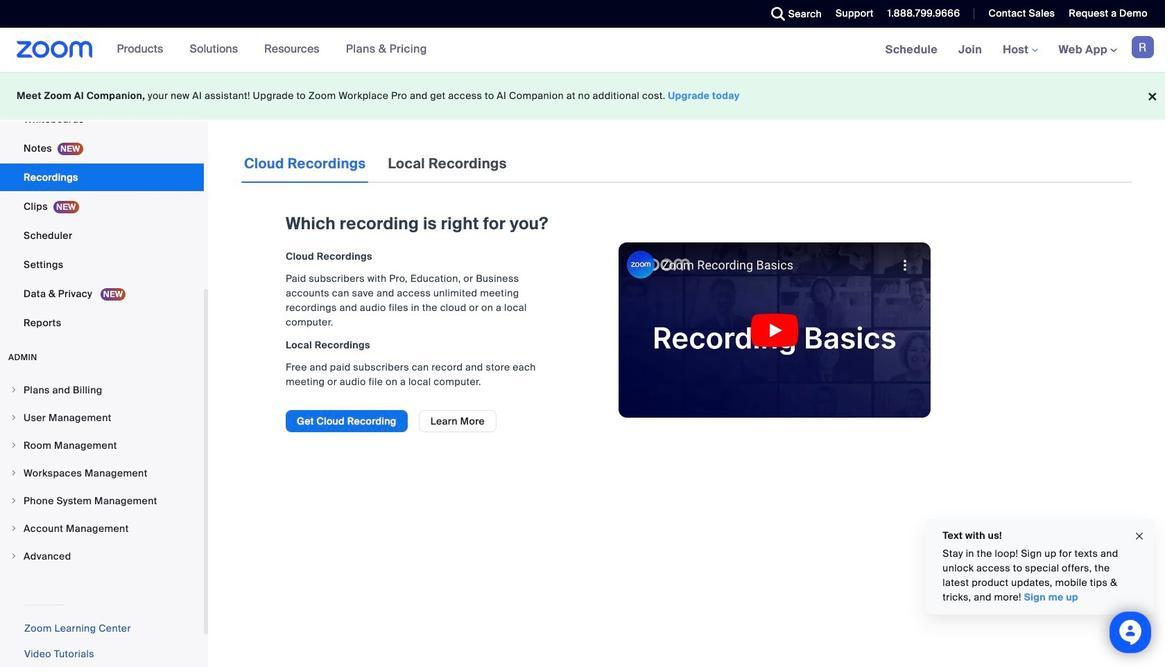 Task type: vqa. For each thing, say whether or not it's contained in the screenshot.
second tab from right
yes



Task type: locate. For each thing, give the bounding box(es) containing it.
2 right image from the top
[[10, 553, 18, 561]]

banner
[[0, 28, 1165, 73]]

tab
[[241, 144, 369, 183], [385, 144, 510, 183]]

5 menu item from the top
[[0, 488, 204, 515]]

personal menu menu
[[0, 0, 204, 338]]

admin menu menu
[[0, 377, 204, 571]]

0 horizontal spatial tab
[[241, 144, 369, 183]]

2 menu item from the top
[[0, 405, 204, 431]]

2 tab from the left
[[385, 144, 510, 183]]

right image for fifth menu item from the top
[[10, 497, 18, 506]]

1 right image from the top
[[10, 386, 18, 395]]

menu item
[[0, 377, 204, 404], [0, 405, 204, 431], [0, 433, 204, 459], [0, 460, 204, 487], [0, 488, 204, 515], [0, 516, 204, 542], [0, 544, 204, 570]]

right image for 2nd menu item from the top of the admin menu menu
[[10, 414, 18, 422]]

5 right image from the top
[[10, 525, 18, 533]]

right image
[[10, 442, 18, 450], [10, 553, 18, 561]]

1 right image from the top
[[10, 442, 18, 450]]

1 vertical spatial right image
[[10, 553, 18, 561]]

zoom logo image
[[17, 41, 93, 58]]

2 right image from the top
[[10, 414, 18, 422]]

right image for sixth menu item from the top
[[10, 525, 18, 533]]

0 vertical spatial right image
[[10, 442, 18, 450]]

footer
[[0, 72, 1165, 120]]

4 menu item from the top
[[0, 460, 204, 487]]

3 right image from the top
[[10, 470, 18, 478]]

4 right image from the top
[[10, 497, 18, 506]]

1 horizontal spatial tab
[[385, 144, 510, 183]]

6 menu item from the top
[[0, 516, 204, 542]]

close image
[[1134, 529, 1145, 545]]

side navigation navigation
[[0, 0, 208, 668]]

product information navigation
[[107, 28, 438, 72]]

right image
[[10, 386, 18, 395], [10, 414, 18, 422], [10, 470, 18, 478], [10, 497, 18, 506], [10, 525, 18, 533]]



Task type: describe. For each thing, give the bounding box(es) containing it.
right image for 3rd menu item from the top of the admin menu menu
[[10, 442, 18, 450]]

1 menu item from the top
[[0, 377, 204, 404]]

right image for 7th menu item from the bottom
[[10, 386, 18, 395]]

profile picture image
[[1132, 36, 1154, 58]]

1 tab from the left
[[241, 144, 369, 183]]

main content element
[[241, 144, 1132, 447]]

meetings navigation
[[875, 28, 1165, 73]]

right image for first menu item from the bottom
[[10, 553, 18, 561]]

tabs of recording tab list
[[241, 144, 510, 183]]

right image for fourth menu item from the top of the admin menu menu
[[10, 470, 18, 478]]

3 menu item from the top
[[0, 433, 204, 459]]

7 menu item from the top
[[0, 544, 204, 570]]



